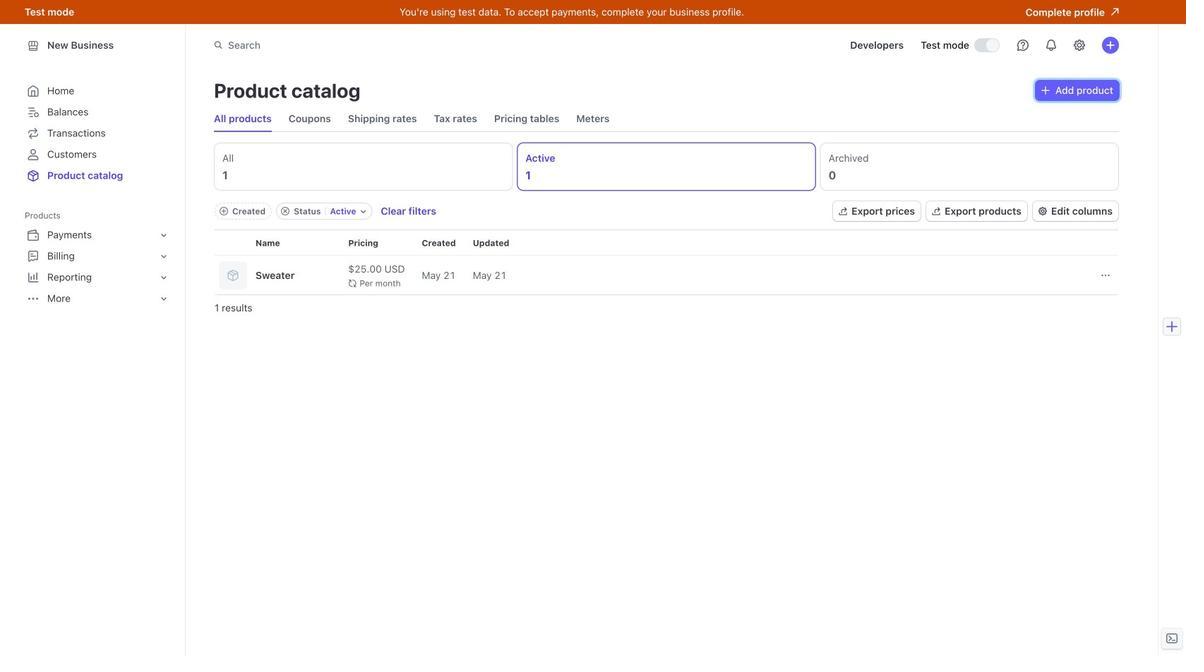 Task type: describe. For each thing, give the bounding box(es) containing it.
help image
[[1018, 40, 1029, 51]]

0 vertical spatial tab list
[[214, 106, 610, 131]]

1 vertical spatial tab list
[[212, 141, 1122, 193]]

notifications image
[[1046, 40, 1058, 51]]

1 products element from the top
[[25, 206, 171, 309]]

core navigation links element
[[25, 81, 171, 187]]



Task type: vqa. For each thing, say whether or not it's contained in the screenshot.
core navigation links element
yes



Task type: locate. For each thing, give the bounding box(es) containing it.
Search text field
[[206, 32, 604, 58]]

svg image
[[1042, 86, 1051, 95]]

settings image
[[1075, 40, 1086, 51]]

Test mode checkbox
[[976, 39, 1000, 52]]

tab list
[[214, 106, 610, 131], [212, 141, 1122, 193]]

products element
[[25, 206, 171, 309], [25, 225, 171, 309]]

row actions image
[[1102, 271, 1111, 280]]

2 products element from the top
[[25, 225, 171, 309]]

None search field
[[206, 32, 604, 58]]



